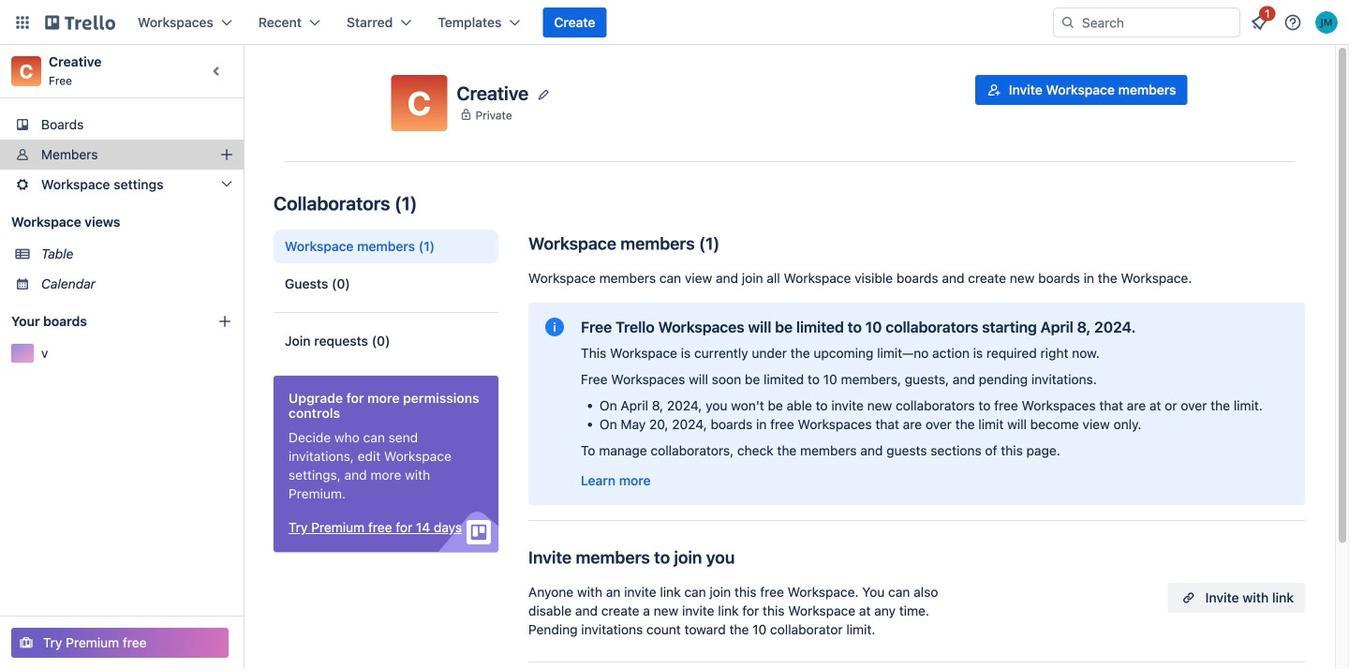Task type: vqa. For each thing, say whether or not it's contained in the screenshot.
Jeremy
no



Task type: describe. For each thing, give the bounding box(es) containing it.
open information menu image
[[1284, 13, 1302, 32]]

your boards with 1 items element
[[11, 310, 189, 333]]

back to home image
[[45, 7, 115, 37]]

1 notification image
[[1248, 11, 1271, 34]]

primary element
[[0, 0, 1349, 45]]

Search field
[[1076, 9, 1240, 36]]



Task type: locate. For each thing, give the bounding box(es) containing it.
workspace navigation collapse icon image
[[204, 58, 231, 84]]

add board image
[[217, 314, 232, 329]]

search image
[[1061, 15, 1076, 30]]

jeremy miller (jeremymiller198) image
[[1316, 11, 1338, 34]]



